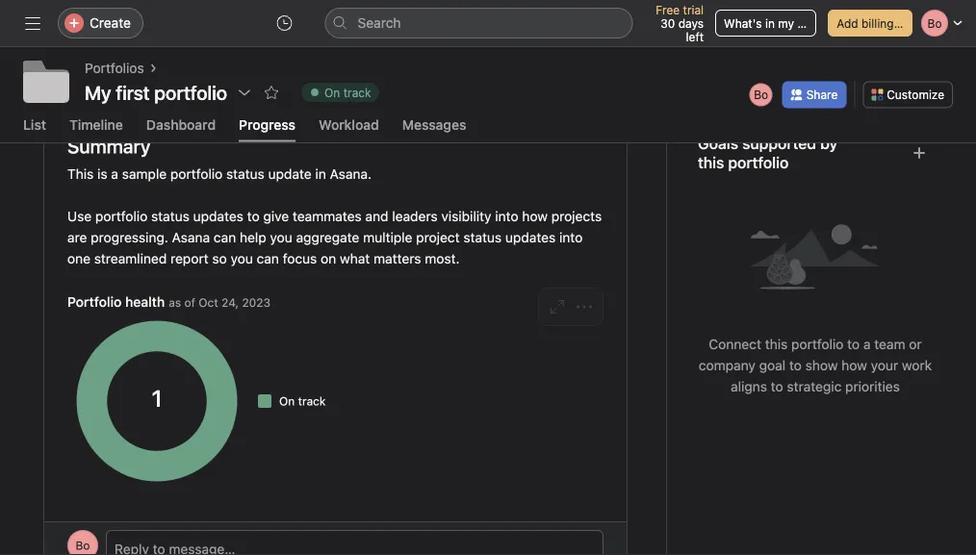 Task type: describe. For each thing, give the bounding box(es) containing it.
1 vertical spatial can
[[257, 251, 279, 267]]

1 vertical spatial into
[[560, 229, 583, 245]]

days
[[679, 16, 704, 30]]

0 vertical spatial you
[[270, 229, 293, 245]]

my
[[778, 16, 795, 30]]

your
[[871, 358, 899, 373]]

goal
[[760, 358, 786, 373]]

visibility
[[441, 208, 492, 224]]

a inside connect this portfolio to a team or company goal to show how your work aligns to strategic priorities
[[864, 336, 871, 352]]

portfolio health
[[67, 294, 165, 310]]

1 vertical spatial you
[[231, 251, 253, 267]]

track inside on track popup button
[[344, 86, 371, 99]]

show options image
[[237, 85, 252, 100]]

focus
[[283, 251, 317, 267]]

give
[[263, 208, 289, 224]]

share button
[[783, 81, 847, 108]]

projects
[[552, 208, 602, 224]]

connect
[[709, 336, 762, 352]]

to right "goal" in the bottom of the page
[[790, 358, 802, 373]]

so
[[212, 251, 227, 267]]

add
[[837, 16, 859, 30]]

add billing info
[[837, 16, 918, 30]]

in inside button
[[766, 16, 775, 30]]

to down "goal" in the bottom of the page
[[771, 379, 784, 395]]

progress link
[[239, 117, 296, 142]]

1 vertical spatial updates
[[506, 229, 556, 245]]

company
[[699, 358, 756, 373]]

bo inside button
[[76, 539, 90, 553]]

one
[[67, 251, 91, 267]]

progress
[[239, 117, 296, 132]]

add to starred image
[[264, 85, 279, 100]]

portfolios link
[[85, 58, 144, 79]]

update
[[268, 166, 312, 182]]

asana.
[[330, 166, 372, 182]]

0 vertical spatial bo
[[754, 88, 769, 102]]

view chart image
[[550, 299, 565, 315]]

strategic
[[787, 379, 842, 395]]

dashboard link
[[146, 117, 216, 142]]

expand sidebar image
[[25, 15, 40, 31]]

search button
[[325, 8, 633, 39]]

progressing.
[[91, 229, 168, 245]]

search
[[358, 15, 401, 31]]

use
[[67, 208, 92, 224]]

aligns
[[731, 379, 768, 395]]

this is a sample portfolio status update in asana.
[[67, 166, 372, 182]]

project
[[416, 229, 460, 245]]

share
[[807, 88, 838, 102]]

what's
[[724, 16, 762, 30]]

matters
[[374, 251, 421, 267]]

are
[[67, 229, 87, 245]]

to inside use portfolio status updates to give teammates and leaders visibility into how projects are progressing. asana can help you aggregate multiple project status updates into one streamlined report so you can focus on what matters most.
[[247, 208, 260, 224]]

what's in my trial? button
[[716, 10, 824, 37]]

1 vertical spatial on
[[279, 395, 295, 408]]

1 horizontal spatial portfolio
[[170, 166, 223, 182]]

or
[[909, 336, 922, 352]]

create
[[90, 15, 131, 31]]

show
[[806, 358, 838, 373]]

multiple
[[363, 229, 413, 245]]

oct
[[199, 296, 218, 309]]

summary
[[67, 135, 151, 157]]

trial?
[[798, 16, 824, 30]]

sample
[[122, 166, 167, 182]]

0 horizontal spatial into
[[495, 208, 519, 224]]

2 vertical spatial status
[[464, 229, 502, 245]]

aggregate
[[296, 229, 360, 245]]

free
[[656, 3, 680, 16]]

asana
[[172, 229, 210, 245]]

bo button
[[67, 530, 98, 556]]

0 horizontal spatial can
[[214, 229, 236, 245]]

how for show
[[842, 358, 868, 373]]

as
[[169, 296, 181, 309]]

timeline link
[[69, 117, 123, 142]]

24,
[[222, 296, 239, 309]]

history image
[[277, 15, 292, 31]]

workload link
[[319, 117, 379, 142]]

workload
[[319, 117, 379, 132]]

is
[[97, 166, 107, 182]]

portfolio inside use portfolio status updates to give teammates and leaders visibility into how projects are progressing. asana can help you aggregate multiple project status updates into one streamlined report so you can focus on what matters most.
[[95, 208, 148, 224]]

left
[[686, 30, 704, 43]]



Task type: vqa. For each thing, say whether or not it's contained in the screenshot.
the to the top
no



Task type: locate. For each thing, give the bounding box(es) containing it.
messages link
[[402, 117, 466, 142]]

teammates
[[293, 208, 362, 224]]

you right 'so'
[[231, 251, 253, 267]]

updates down 'projects'
[[506, 229, 556, 245]]

to
[[247, 208, 260, 224], [848, 336, 860, 352], [790, 358, 802, 373], [771, 379, 784, 395]]

status
[[226, 166, 265, 182], [151, 208, 190, 224], [464, 229, 502, 245]]

1 vertical spatial on track
[[279, 395, 326, 408]]

on
[[321, 251, 336, 267]]

0 horizontal spatial updates
[[193, 208, 244, 224]]

0 horizontal spatial a
[[111, 166, 118, 182]]

0 vertical spatial updates
[[193, 208, 244, 224]]

status down "visibility"
[[464, 229, 502, 245]]

1 horizontal spatial bo
[[754, 88, 769, 102]]

0 vertical spatial on track
[[325, 86, 371, 99]]

customize button
[[863, 81, 953, 108]]

1 vertical spatial bo
[[76, 539, 90, 553]]

team
[[875, 336, 906, 352]]

0 vertical spatial track
[[344, 86, 371, 99]]

2 horizontal spatial portfolio
[[792, 336, 844, 352]]

portfolio health as of oct 24, 2023
[[67, 294, 271, 310]]

1 horizontal spatial a
[[864, 336, 871, 352]]

0 horizontal spatial bo
[[76, 539, 90, 553]]

portfolios
[[85, 60, 144, 76]]

1 horizontal spatial into
[[560, 229, 583, 245]]

2 vertical spatial portfolio
[[792, 336, 844, 352]]

first portfolio
[[116, 81, 227, 104]]

how for into
[[522, 208, 548, 224]]

portfolio up show
[[792, 336, 844, 352]]

work
[[902, 358, 932, 373]]

1 horizontal spatial track
[[344, 86, 371, 99]]

0 vertical spatial how
[[522, 208, 548, 224]]

a right is at the left of page
[[111, 166, 118, 182]]

track
[[344, 86, 371, 99], [298, 395, 326, 408]]

status left update
[[226, 166, 265, 182]]

you
[[270, 229, 293, 245], [231, 251, 253, 267]]

you down give
[[270, 229, 293, 245]]

help
[[240, 229, 266, 245]]

create button
[[58, 8, 143, 39]]

of
[[184, 296, 195, 309]]

1 horizontal spatial can
[[257, 251, 279, 267]]

how inside use portfolio status updates to give teammates and leaders visibility into how projects are progressing. asana can help you aggregate multiple project status updates into one streamlined report so you can focus on what matters most.
[[522, 208, 548, 224]]

billing
[[862, 16, 894, 30]]

0 horizontal spatial on
[[279, 395, 295, 408]]

1 vertical spatial how
[[842, 358, 868, 373]]

1 vertical spatial portfolio
[[95, 208, 148, 224]]

more actions image
[[577, 299, 592, 315]]

portfolio inside connect this portfolio to a team or company goal to show how your work aligns to strategic priorities
[[792, 336, 844, 352]]

portfolio
[[170, 166, 223, 182], [95, 208, 148, 224], [792, 336, 844, 352]]

1 horizontal spatial status
[[226, 166, 265, 182]]

0 horizontal spatial track
[[298, 395, 326, 408]]

30
[[661, 16, 675, 30]]

1 horizontal spatial you
[[270, 229, 293, 245]]

how left 'projects'
[[522, 208, 548, 224]]

priorities
[[846, 379, 900, 395]]

on track button
[[293, 79, 388, 106]]

timeline
[[69, 117, 123, 132]]

my first portfolio
[[85, 81, 227, 104]]

add billing info button
[[828, 10, 918, 37]]

goals supported by this portfolio
[[698, 134, 838, 172]]

free trial 30 days left
[[656, 3, 704, 43]]

1 horizontal spatial how
[[842, 358, 868, 373]]

messages
[[402, 117, 466, 132]]

on track
[[325, 86, 371, 99], [279, 395, 326, 408]]

what
[[340, 251, 370, 267]]

to left the team
[[848, 336, 860, 352]]

0 vertical spatial a
[[111, 166, 118, 182]]

add parent goal image
[[912, 145, 927, 161]]

into right "visibility"
[[495, 208, 519, 224]]

updates up asana
[[193, 208, 244, 224]]

info
[[898, 16, 918, 30]]

status up asana
[[151, 208, 190, 224]]

list
[[23, 117, 46, 132]]

0 horizontal spatial status
[[151, 208, 190, 224]]

connect this portfolio to a team or company goal to show how your work aligns to strategic priorities
[[699, 336, 932, 395]]

1 horizontal spatial updates
[[506, 229, 556, 245]]

can down help
[[257, 251, 279, 267]]

0 vertical spatial in
[[766, 16, 775, 30]]

supported
[[743, 134, 817, 152]]

how
[[522, 208, 548, 224], [842, 358, 868, 373]]

1 vertical spatial track
[[298, 395, 326, 408]]

how inside connect this portfolio to a team or company goal to show how your work aligns to strategic priorities
[[842, 358, 868, 373]]

a
[[111, 166, 118, 182], [864, 336, 871, 352]]

report
[[171, 251, 209, 267]]

0 horizontal spatial you
[[231, 251, 253, 267]]

by
[[821, 134, 838, 152]]

0 vertical spatial portfolio
[[170, 166, 223, 182]]

1 vertical spatial a
[[864, 336, 871, 352]]

this
[[67, 166, 94, 182]]

this portfolio
[[698, 153, 789, 172]]

0 horizontal spatial portfolio
[[95, 208, 148, 224]]

2023
[[242, 296, 271, 309]]

goals
[[698, 134, 739, 152]]

and
[[365, 208, 389, 224]]

on track inside popup button
[[325, 86, 371, 99]]

1 vertical spatial in
[[315, 166, 326, 182]]

0 vertical spatial into
[[495, 208, 519, 224]]

into down 'projects'
[[560, 229, 583, 245]]

customize
[[887, 88, 945, 102]]

to up help
[[247, 208, 260, 224]]

0 horizontal spatial in
[[315, 166, 326, 182]]

what's in my trial?
[[724, 16, 824, 30]]

list link
[[23, 117, 46, 142]]

dashboard
[[146, 117, 216, 132]]

into
[[495, 208, 519, 224], [560, 229, 583, 245]]

0 vertical spatial on
[[325, 86, 340, 99]]

this
[[765, 336, 788, 352]]

use portfolio status updates to give teammates and leaders visibility into how projects are progressing. asana can help you aggregate multiple project status updates into one streamlined report so you can focus on what matters most.
[[67, 208, 606, 267]]

portfolio up progressing.
[[95, 208, 148, 224]]

2 horizontal spatial status
[[464, 229, 502, 245]]

0 vertical spatial status
[[226, 166, 265, 182]]

streamlined
[[94, 251, 167, 267]]

in left asana.
[[315, 166, 326, 182]]

in
[[766, 16, 775, 30], [315, 166, 326, 182]]

search list box
[[325, 8, 633, 39]]

portfolio down dashboard "link"
[[170, 166, 223, 182]]

updates
[[193, 208, 244, 224], [506, 229, 556, 245]]

0 vertical spatial can
[[214, 229, 236, 245]]

most.
[[425, 251, 460, 267]]

a left the team
[[864, 336, 871, 352]]

1 horizontal spatial in
[[766, 16, 775, 30]]

trial
[[683, 3, 704, 16]]

1 horizontal spatial on
[[325, 86, 340, 99]]

how up priorities
[[842, 358, 868, 373]]

on inside on track popup button
[[325, 86, 340, 99]]

0 horizontal spatial how
[[522, 208, 548, 224]]

my
[[85, 81, 111, 104]]

can
[[214, 229, 236, 245], [257, 251, 279, 267]]

in left my
[[766, 16, 775, 30]]

leaders
[[392, 208, 438, 224]]

can up 'so'
[[214, 229, 236, 245]]

1 vertical spatial status
[[151, 208, 190, 224]]



